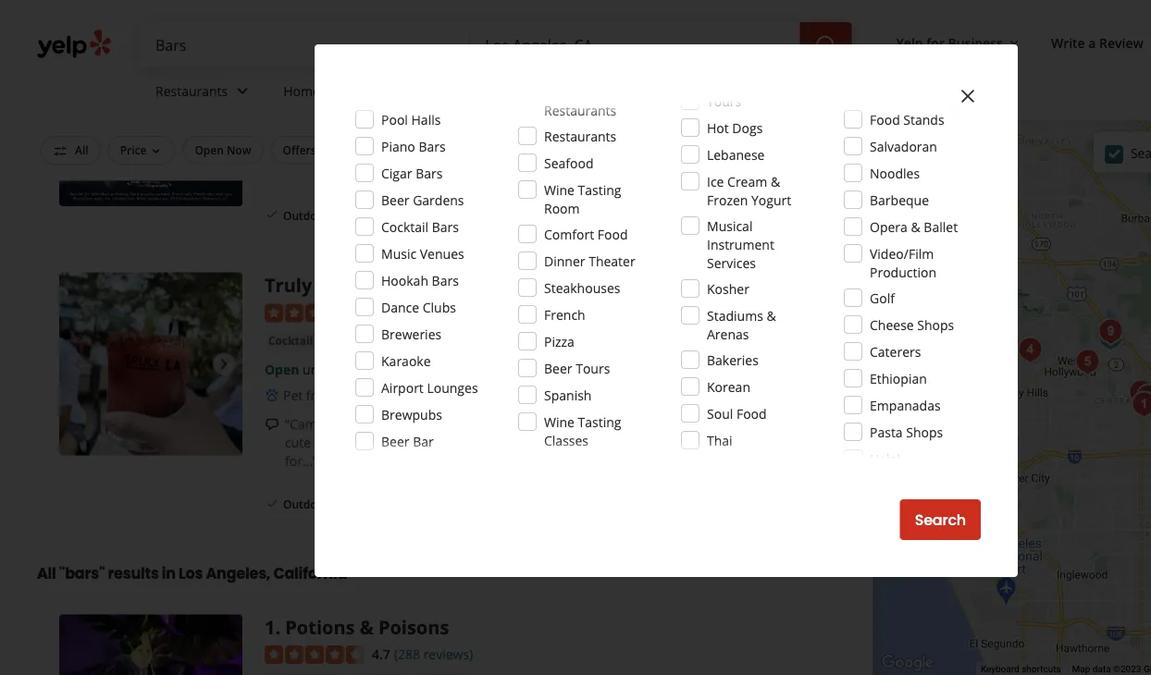 Task type: describe. For each thing, give the bounding box(es) containing it.
music venues
[[381, 245, 464, 262]]

& for opera & ballet
[[911, 218, 921, 236]]

theater
[[589, 252, 636, 270]]

comfort food
[[544, 225, 628, 243]]

yelp for business button
[[889, 26, 1029, 59]]

home
[[283, 82, 320, 100]]

open for truly la
[[265, 361, 299, 379]]

wine tasting classes
[[544, 413, 622, 449]]

pm
[[370, 361, 389, 379]]

1 vertical spatial tours
[[576, 360, 610, 377]]

(286 reviews) link
[[394, 302, 473, 322]]

user actions element
[[882, 26, 1152, 63]]

hot dogs
[[707, 119, 763, 137]]

reservations
[[394, 143, 464, 158]]

open now button
[[183, 136, 263, 164]]

write
[[1052, 34, 1086, 51]]

piano bars
[[381, 137, 446, 155]]

applebee's grill + bar image
[[59, 23, 243, 207]]

instrument
[[707, 236, 775, 253]]

video/film
[[870, 245, 934, 262]]

poisons
[[379, 615, 449, 641]]

applebee's
[[265, 23, 364, 49]]

outdoor for 16 checkmark v2 icon
[[283, 497, 329, 513]]

laid
[[475, 435, 496, 452]]

16 chevron down v2 image
[[1007, 36, 1022, 51]]

this
[[707, 435, 732, 452]]

yelp
[[897, 34, 923, 51]]

cafes
[[870, 477, 903, 495]]

2 horizontal spatial and
[[723, 416, 746, 434]]

go
[[1144, 664, 1152, 675]]

vegan friendly
[[397, 387, 483, 405]]

& inside ice cream & frozen yogurt
[[771, 173, 780, 190]]

dance
[[381, 299, 419, 316]]

4.7 star rating image
[[265, 647, 365, 665]]

1 vertical spatial restaurants
[[544, 101, 617, 119]]

search dialog
[[0, 0, 1152, 676]]

ballet
[[924, 218, 958, 236]]

next image
[[213, 354, 235, 376]]

beer for beer bar
[[381, 433, 410, 450]]

all for all
[[75, 143, 89, 158]]

(286
[[394, 304, 420, 321]]

applebee's grill + bar link
[[265, 23, 460, 49]]

music
[[381, 245, 417, 262]]

your
[[332, 156, 359, 173]]

seating for 16 checkmark v2 image
[[332, 208, 371, 223]]

colorful!
[[341, 435, 390, 452]]

map
[[1072, 664, 1091, 675]]

hour
[[704, 143, 731, 158]]

arts district
[[352, 333, 422, 351]]

halls
[[411, 111, 441, 128]]

outdoor seating for 16 checkmark v2 image
[[283, 208, 371, 223]]

(288 reviews) link
[[394, 644, 473, 664]]

burgers
[[268, 60, 312, 76]]

airport lounges
[[381, 379, 478, 397]]

& for recording & rehearsal studios
[[934, 48, 944, 65]]

video/film production
[[870, 245, 937, 281]]

golf
[[870, 289, 895, 307]]

potions
[[285, 615, 355, 641]]

write a review link
[[1044, 26, 1152, 59]]

times
[[433, 416, 467, 434]]

1 horizontal spatial tours
[[707, 92, 742, 110]]

16 speech v2 image
[[265, 418, 280, 433]]

cigar
[[381, 164, 412, 182]]

cocktail bars inside button
[[268, 334, 341, 349]]

recording
[[870, 48, 931, 65]]

shops for pasta shops
[[906, 424, 944, 441]]

1 or from the left
[[617, 435, 630, 452]]

business
[[948, 34, 1003, 51]]

beer tours
[[544, 360, 610, 377]]

caterers
[[870, 343, 921, 361]]

for
[[646, 143, 663, 158]]

pop-up restaurants
[[544, 83, 617, 119]]

hot
[[707, 119, 729, 137]]

16 vegan v2 image
[[378, 389, 393, 404]]

to
[[566, 435, 579, 452]]

gangnam pocha image
[[1123, 374, 1152, 411]]

data
[[1093, 664, 1111, 675]]

pasta shops
[[870, 424, 944, 441]]

clubs
[[423, 299, 456, 316]]

good
[[615, 143, 643, 158]]

hookah
[[381, 272, 429, 289]]

yelp for business
[[897, 34, 1003, 51]]

2 vertical spatial restaurants
[[544, 127, 617, 145]]

cream
[[728, 173, 768, 190]]

2 place from the left
[[771, 435, 803, 452]]

apb image
[[1070, 344, 1107, 381]]

close image
[[957, 85, 979, 107]]

truly la link
[[265, 273, 340, 299]]

1 place from the left
[[531, 435, 563, 452]]

seating
[[543, 143, 583, 158]]

seating for 16 checkmark v2 icon
[[332, 497, 371, 513]]

outdoor seating
[[495, 143, 583, 158]]

barbeque
[[870, 191, 929, 209]]

1 vertical spatial in
[[162, 564, 176, 585]]

4 star rating image
[[265, 304, 365, 323]]

french
[[544, 306, 586, 324]]

at
[[317, 156, 328, 173]]

until for applebee's
[[303, 88, 330, 106]]

16 checkmark v2 image
[[265, 497, 280, 512]]

drink
[[582, 435, 613, 452]]

1 vertical spatial delivery
[[404, 208, 448, 223]]

delivery inside button
[[319, 143, 363, 158]]

in inside "came here about three times and i'm so in love with this place, the vibe and scene is cute and colorful! if you want a laid back place to drink or eat or both. this is the place for…"
[[536, 416, 547, 434]]

16 filter v2 image
[[53, 144, 68, 159]]

seafood
[[544, 154, 594, 172]]

applebee's.
[[412, 156, 481, 173]]

airport
[[381, 379, 424, 397]]

keyboard shortcuts button
[[981, 663, 1061, 676]]

los
[[179, 564, 203, 585]]

reviews) for (286 reviews)
[[424, 304, 473, 321]]

dollarita's®
[[280, 137, 374, 155]]

open for applebee's grill + bar
[[265, 88, 299, 106]]

karaoke
[[381, 352, 431, 370]]

24 chevron down v2 image
[[376, 80, 399, 102]]

scene
[[750, 416, 785, 434]]

here
[[328, 416, 355, 434]]

0 vertical spatial bar
[[428, 23, 460, 49]]

potions & poisons image
[[1126, 386, 1152, 424]]

potions & poisons link
[[285, 615, 449, 641]]

outdoor seating for 16 checkmark v2 icon
[[283, 497, 371, 513]]

sea
[[1131, 144, 1152, 162]]

map region
[[679, 12, 1152, 676]]

gardens
[[413, 191, 464, 209]]

noir hollywood image
[[1093, 313, 1130, 350]]

brewpubs
[[381, 406, 442, 424]]

& up 4.7 link
[[360, 615, 374, 641]]

wine for wine tasting room
[[544, 181, 575, 199]]

cocktail inside cocktail bars button
[[268, 334, 313, 349]]

0 horizontal spatial and
[[314, 435, 338, 452]]



Task type: vqa. For each thing, say whether or not it's contained in the screenshot.
favorite
yes



Task type: locate. For each thing, give the bounding box(es) containing it.
good for happy hour
[[615, 143, 731, 158]]

& for stadiums & arenas
[[767, 307, 776, 324]]

california
[[273, 564, 347, 585]]

now
[[227, 143, 251, 158]]

pool halls
[[381, 111, 441, 128]]

2 tasting from the top
[[578, 413, 622, 431]]

piano
[[381, 137, 415, 155]]

open
[[265, 88, 299, 106], [195, 143, 224, 158], [265, 361, 299, 379]]

0 vertical spatial the
[[672, 416, 692, 434]]

pool
[[381, 111, 408, 128]]

2 vertical spatial bar
[[413, 433, 434, 450]]

0 vertical spatial cocktail
[[381, 218, 429, 236]]

place
[[531, 435, 563, 452], [771, 435, 803, 452]]

0 horizontal spatial place
[[531, 435, 563, 452]]

1 vertical spatial a
[[464, 435, 471, 452]]

until down burgers link on the top
[[303, 88, 330, 106]]

cocktail
[[381, 218, 429, 236], [268, 334, 313, 349]]

in left los in the bottom of the page
[[162, 564, 176, 585]]

outdoor left seating at the top of the page
[[495, 143, 541, 158]]

0 vertical spatial tasting
[[578, 181, 622, 199]]

0 vertical spatial food
[[870, 111, 900, 128]]

all right 16 filter v2 icon
[[75, 143, 89, 158]]

1 horizontal spatial cocktail bars
[[381, 218, 459, 236]]

16 pet friendly v2 image
[[265, 389, 280, 404]]

0 vertical spatial in
[[536, 416, 547, 434]]

comfort
[[544, 225, 594, 243]]

cocktail down 4 star rating image
[[268, 334, 313, 349]]

0 horizontal spatial delivery
[[319, 143, 363, 158]]

place down love on the bottom
[[531, 435, 563, 452]]

services down instrument
[[707, 254, 756, 272]]

bar right if
[[413, 433, 434, 450]]

wine for wine tasting classes
[[544, 413, 575, 431]]

rehearsal
[[870, 66, 930, 84]]

(286 reviews)
[[394, 304, 473, 321]]

food up theater on the top of page
[[598, 225, 628, 243]]

for…"
[[285, 453, 317, 471]]

opera
[[870, 218, 908, 236]]

1 horizontal spatial and
[[470, 416, 493, 434]]

1 vertical spatial outdoor
[[283, 208, 329, 223]]

r bar image
[[1134, 386, 1152, 423]]

outdoor seating
[[283, 208, 371, 223], [283, 497, 371, 513]]

restaurants left 24 chevron down v2 image
[[156, 82, 228, 100]]

1 vertical spatial until
[[303, 361, 330, 379]]

2 horizontal spatial food
[[870, 111, 900, 128]]

1 vertical spatial bar
[[784, 143, 803, 158]]

0 vertical spatial all
[[75, 143, 89, 158]]

0 vertical spatial open
[[265, 88, 299, 106]]

0 vertical spatial slideshow element
[[59, 23, 243, 207]]

0 horizontal spatial food
[[598, 225, 628, 243]]

noodles
[[870, 164, 920, 182]]

the up both.
[[672, 416, 692, 434]]

reservations button
[[382, 136, 476, 164]]

0 horizontal spatial services
[[324, 82, 373, 100]]

restaurants down up
[[544, 101, 617, 119]]

"came
[[285, 416, 324, 434]]

0 vertical spatial delivery
[[319, 143, 363, 158]]

1 friendly from the left
[[306, 387, 352, 405]]

musical
[[707, 217, 753, 235]]

breweries
[[381, 325, 442, 343]]

you
[[405, 435, 427, 452]]

or right eat
[[656, 435, 669, 452]]

restaurants up seafood
[[544, 127, 617, 145]]

1 until from the top
[[303, 88, 330, 106]]

11:30
[[333, 361, 366, 379]]

1 vertical spatial food
[[598, 225, 628, 243]]

until for truly
[[303, 361, 330, 379]]

dinner
[[544, 252, 586, 270]]

is right "thai"
[[735, 435, 745, 452]]

0 vertical spatial wine
[[544, 181, 575, 199]]

0 horizontal spatial cocktail bars
[[268, 334, 341, 349]]

reviews) for (288 reviews)
[[424, 646, 473, 664]]

1 horizontal spatial in
[[536, 416, 547, 434]]

+
[[413, 23, 423, 49]]

room
[[544, 199, 580, 217]]

about
[[359, 416, 394, 434]]

vibe
[[695, 416, 720, 434]]

1 vertical spatial shops
[[906, 424, 944, 441]]

0 vertical spatial until
[[303, 88, 330, 106]]

outdoor right 16 checkmark v2 image
[[283, 208, 329, 223]]

warwick image
[[1093, 320, 1130, 357]]

vegan
[[397, 387, 434, 405]]

& right yelp
[[934, 48, 944, 65]]

0 vertical spatial a
[[1089, 34, 1096, 51]]

2 or from the left
[[656, 435, 669, 452]]

1 vertical spatial beer
[[544, 360, 573, 377]]

0 horizontal spatial the
[[672, 416, 692, 434]]

previous image
[[67, 354, 89, 376]]

0 vertical spatial tours
[[707, 92, 742, 110]]

1 slideshow element from the top
[[59, 23, 243, 207]]

shops right cheese
[[918, 316, 955, 334]]

dinner theater
[[544, 252, 636, 270]]

search
[[915, 510, 966, 531]]

open down burgers button
[[265, 88, 299, 106]]

1 horizontal spatial food
[[737, 405, 767, 423]]

2 friendly from the left
[[437, 387, 483, 405]]

dance clubs
[[381, 299, 456, 316]]

offers
[[283, 143, 316, 158]]

2 vertical spatial food
[[737, 405, 767, 423]]

1 horizontal spatial friendly
[[437, 387, 483, 405]]

1 vertical spatial open
[[195, 143, 224, 158]]

reviews) right "(288" at the bottom left of the page
[[424, 646, 473, 664]]

google image
[[877, 652, 938, 676]]

a right write
[[1089, 34, 1096, 51]]

cocktail bars inside search dialog
[[381, 218, 459, 236]]

beer gardens
[[381, 191, 464, 209]]

& inside recording & rehearsal studios
[[934, 48, 944, 65]]

0 vertical spatial services
[[324, 82, 373, 100]]

0 vertical spatial seating
[[332, 208, 371, 223]]

dollarita's® back! enjoy at your favorite applebee's. read more
[[280, 137, 557, 173]]

friendly for vegan friendly
[[437, 387, 483, 405]]

production
[[870, 263, 937, 281]]

truly la image
[[59, 273, 243, 457]]

1 vertical spatial reviews)
[[424, 646, 473, 664]]

and up this
[[723, 416, 746, 434]]

i'm
[[497, 416, 515, 434]]

1 horizontal spatial or
[[656, 435, 669, 452]]

1 vertical spatial seating
[[332, 497, 371, 513]]

restaurants inside business categories element
[[156, 82, 228, 100]]

outdoor seating button
[[483, 136, 595, 164]]

search button
[[900, 500, 981, 541]]

tasting down seafood
[[578, 181, 622, 199]]

wine
[[544, 181, 575, 199], [544, 413, 575, 431]]

and
[[470, 416, 493, 434], [723, 416, 746, 434], [314, 435, 338, 452]]

bars inside button
[[316, 334, 341, 349]]

reviews) right (286
[[424, 304, 473, 321]]

halal
[[870, 450, 901, 468]]

cocktail inside search dialog
[[381, 218, 429, 236]]

0 horizontal spatial or
[[617, 435, 630, 452]]

0 vertical spatial outdoor
[[495, 143, 541, 158]]

1 horizontal spatial place
[[771, 435, 803, 452]]

1 tasting from the top
[[578, 181, 622, 199]]

food for comfort food
[[598, 225, 628, 243]]

None search field
[[141, 22, 856, 67]]

reviews)
[[424, 304, 473, 321], [424, 646, 473, 664]]

1 horizontal spatial delivery
[[404, 208, 448, 223]]

food stands
[[870, 111, 945, 128]]

lounges
[[427, 379, 478, 397]]

until up pet friendly
[[303, 361, 330, 379]]

0 vertical spatial reviews)
[[424, 304, 473, 321]]

2 vertical spatial beer
[[381, 433, 410, 450]]

a left laid on the left of page
[[464, 435, 471, 452]]

nightlife
[[381, 84, 432, 101]]

place down scene
[[771, 435, 803, 452]]

2 vertical spatial outdoor
[[283, 497, 329, 513]]

1 horizontal spatial is
[[788, 416, 797, 434]]

0 vertical spatial beer
[[381, 191, 410, 209]]

bakeries
[[707, 351, 759, 369]]

outdoor for 16 checkmark v2 image
[[283, 208, 329, 223]]

1 horizontal spatial cocktail
[[381, 218, 429, 236]]

1 reviews) from the top
[[424, 304, 473, 321]]

and up laid on the left of page
[[470, 416, 493, 434]]

24 chevron down v2 image
[[232, 80, 254, 102]]

bar for beer bar
[[413, 433, 434, 450]]

all inside button
[[75, 143, 89, 158]]

angeles,
[[206, 564, 271, 585]]

open inside 'button'
[[195, 143, 224, 158]]

0 vertical spatial is
[[788, 416, 797, 434]]

yogurt
[[752, 191, 792, 209]]

truly la
[[265, 273, 340, 299]]

eat
[[633, 435, 652, 452]]

tasting
[[578, 181, 622, 199], [578, 413, 622, 431]]

seoul salon restaurant & bar image
[[1131, 379, 1152, 416]]

search image
[[815, 34, 837, 57]]

1 vertical spatial is
[[735, 435, 745, 452]]

0 vertical spatial shops
[[918, 316, 955, 334]]

shops down 'empanadas'
[[906, 424, 944, 441]]

a inside "came here about three times and i'm so in love with this place, the vibe and scene is cute and colorful! if you want a laid back place to drink or eat or both. this is the place for…"
[[464, 435, 471, 452]]

services left 24 chevron down v2 icon
[[324, 82, 373, 100]]

wine up the classes
[[544, 413, 575, 431]]

0 vertical spatial restaurants
[[156, 82, 228, 100]]

cheese
[[870, 316, 914, 334]]

bar inside button
[[784, 143, 803, 158]]

tasting inside "wine tasting classes"
[[578, 413, 622, 431]]

wine inside "wine tasting classes"
[[544, 413, 575, 431]]

1 vertical spatial wine
[[544, 413, 575, 431]]

is right scene
[[788, 416, 797, 434]]

tasting up drink
[[578, 413, 622, 431]]

friendly for pet friendly
[[306, 387, 352, 405]]

friendly down open until 11:30 pm
[[306, 387, 352, 405]]

the down scene
[[748, 435, 768, 452]]

2 vertical spatial open
[[265, 361, 299, 379]]

tasting for room
[[578, 181, 622, 199]]

beer bar
[[381, 433, 434, 450]]

business categories element
[[141, 67, 1152, 120]]

(288 reviews)
[[394, 646, 473, 664]]

shortcuts
[[1022, 664, 1061, 675]]

slideshow element for applebee's grill + bar
[[59, 23, 243, 207]]

open up 16 pet friendly v2 icon
[[265, 361, 299, 379]]

food for soul food
[[737, 405, 767, 423]]

0 horizontal spatial cocktail
[[268, 334, 313, 349]]

1 vertical spatial tasting
[[578, 413, 622, 431]]

place,
[[633, 416, 668, 434]]

tasting for classes
[[578, 413, 622, 431]]

0 horizontal spatial a
[[464, 435, 471, 452]]

2 reviews) from the top
[[424, 646, 473, 664]]

wine up room on the top
[[544, 181, 575, 199]]

pasta
[[870, 424, 903, 441]]

1 vertical spatial slideshow element
[[59, 273, 243, 457]]

bar inside search dialog
[[413, 433, 434, 450]]

outdoor seating down for…"
[[283, 497, 371, 513]]

friendly
[[306, 387, 352, 405], [437, 387, 483, 405]]

steakhouses
[[544, 279, 621, 297]]

1 horizontal spatial a
[[1089, 34, 1096, 51]]

stadiums & arenas
[[707, 307, 776, 343]]

or down this
[[617, 435, 630, 452]]

ice
[[707, 173, 724, 190]]

cocktail bars down 4 star rating image
[[268, 334, 341, 349]]

1 vertical spatial cocktail
[[268, 334, 313, 349]]

la
[[317, 273, 340, 299]]

1
[[265, 615, 275, 641]]

reviews) inside "link"
[[424, 646, 473, 664]]

outdoor inside "button"
[[495, 143, 541, 158]]

and down here
[[314, 435, 338, 452]]

slideshow element
[[59, 23, 243, 207], [59, 273, 243, 457]]

seating down colorful!
[[332, 497, 371, 513]]

4.7
[[372, 646, 390, 664]]

1 wine from the top
[[544, 181, 575, 199]]

0 vertical spatial cocktail bars
[[381, 218, 459, 236]]

tasting inside wine tasting room
[[578, 181, 622, 199]]

1 vertical spatial all
[[37, 564, 56, 585]]

slideshow element for truly la
[[59, 273, 243, 457]]

& up yogurt
[[771, 173, 780, 190]]

bar for full bar
[[784, 143, 803, 158]]

1 vertical spatial the
[[748, 435, 768, 452]]

salvadoran
[[870, 137, 938, 155]]

kosher
[[707, 280, 750, 298]]

pet
[[283, 387, 303, 405]]

so
[[519, 416, 533, 434]]

2 wine from the top
[[544, 413, 575, 431]]

cocktail bars down beer gardens
[[381, 218, 459, 236]]

beer for beer tours
[[544, 360, 573, 377]]

outdoor seating down at
[[283, 208, 371, 223]]

friendly up times
[[437, 387, 483, 405]]

cigar bars
[[381, 164, 443, 182]]

takeout
[[481, 208, 525, 223]]

all button
[[41, 136, 101, 165]]

1 horizontal spatial services
[[707, 254, 756, 272]]

cocktail bars button
[[265, 332, 345, 351]]

services inside musical instrument services
[[707, 254, 756, 272]]

back!
[[377, 137, 412, 155]]

16 checkmark v2 image
[[265, 208, 280, 223]]

services inside business categories element
[[324, 82, 373, 100]]

stands
[[904, 111, 945, 128]]

0 horizontal spatial is
[[735, 435, 745, 452]]

outdoor
[[495, 143, 541, 158], [283, 208, 329, 223], [283, 497, 329, 513]]

bar right +
[[428, 23, 460, 49]]

0 horizontal spatial tours
[[576, 360, 610, 377]]

filters group
[[37, 136, 819, 165]]

korean
[[707, 378, 751, 396]]

open now
[[195, 143, 251, 158]]

outdoor right 16 checkmark v2 icon
[[283, 497, 329, 513]]

seating down the your
[[332, 208, 371, 223]]

delivery
[[319, 143, 363, 158], [404, 208, 448, 223]]

2 seating from the top
[[332, 497, 371, 513]]

2 outdoor seating from the top
[[283, 497, 371, 513]]

bar right full
[[784, 143, 803, 158]]

bar next door image
[[1012, 332, 1049, 369]]

open left now
[[195, 143, 224, 158]]

0 vertical spatial outdoor seating
[[283, 208, 371, 223]]

beer for beer gardens
[[381, 191, 410, 209]]

& left ballet in the right top of the page
[[911, 218, 921, 236]]

1 vertical spatial outdoor seating
[[283, 497, 371, 513]]

1 outdoor seating from the top
[[283, 208, 371, 223]]

0 horizontal spatial all
[[37, 564, 56, 585]]

0 horizontal spatial friendly
[[306, 387, 352, 405]]

wine inside wine tasting room
[[544, 181, 575, 199]]

2 until from the top
[[303, 361, 330, 379]]

offers delivery
[[283, 143, 363, 158]]

all left "bars"
[[37, 564, 56, 585]]

food down studios
[[870, 111, 900, 128]]

all for all "bars" results in los angeles, california
[[37, 564, 56, 585]]

0 horizontal spatial in
[[162, 564, 176, 585]]

tours up spanish
[[576, 360, 610, 377]]

shops for cheese shops
[[918, 316, 955, 334]]

1 seating from the top
[[332, 208, 371, 223]]

empanadas
[[870, 397, 941, 414]]

1 horizontal spatial all
[[75, 143, 89, 158]]

4.7 link
[[372, 644, 390, 664]]

three
[[398, 416, 430, 434]]

tours up hot
[[707, 92, 742, 110]]

2 slideshow element from the top
[[59, 273, 243, 457]]

recording & rehearsal studios
[[870, 48, 944, 102]]

1 vertical spatial cocktail bars
[[268, 334, 341, 349]]

1 vertical spatial services
[[707, 254, 756, 272]]

cocktail up music
[[381, 218, 429, 236]]

food right the soul
[[737, 405, 767, 423]]

& inside 'stadiums & arenas'
[[767, 307, 776, 324]]

& right "stadiums"
[[767, 307, 776, 324]]

results
[[108, 564, 159, 585]]

in right so
[[536, 416, 547, 434]]

1 horizontal spatial the
[[748, 435, 768, 452]]



